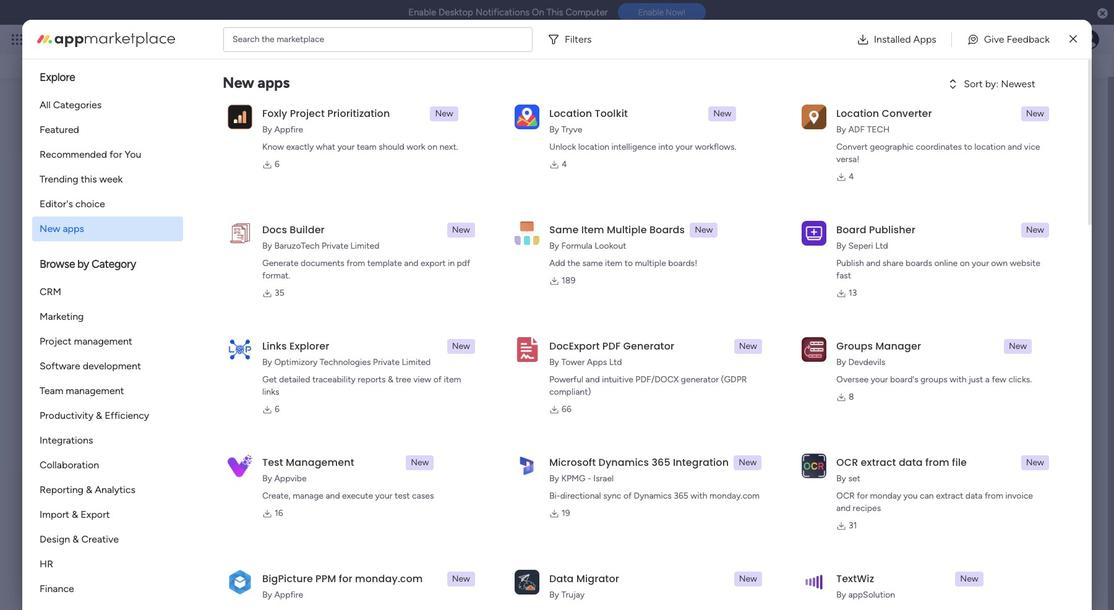 Task type: describe. For each thing, give the bounding box(es) containing it.
1 vertical spatial project
[[40, 335, 72, 347]]

work management > main workspace for marketing plan
[[276, 249, 420, 259]]

by for bigpicture ppm for monday.com
[[262, 590, 272, 600]]

management down marketing plan
[[297, 249, 348, 259]]

test management
[[262, 455, 354, 470]]

lottie animation element
[[548, 32, 895, 79]]

new for textwiz
[[960, 574, 979, 584]]

v2 bolt switch image
[[1004, 48, 1011, 62]]

workspace for notes
[[173, 249, 215, 259]]

and left start
[[235, 400, 252, 412]]

7
[[834, 346, 839, 357]]

online
[[935, 258, 958, 269]]

main for notes
[[152, 249, 171, 259]]

just
[[969, 374, 983, 385]]

your left test
[[375, 491, 393, 501]]

-
[[588, 473, 591, 484]]

marketing plan
[[278, 228, 346, 240]]

bigpicture
[[262, 572, 313, 586]]

management up productivity & efficiency
[[66, 385, 124, 397]]

location inside convert geographic coordinates to location and vice versa!
[[975, 142, 1006, 152]]

> for marketing plan
[[350, 249, 355, 259]]

collaborating
[[277, 400, 336, 412]]

featured
[[40, 124, 79, 135]]

new for board publisher
[[1026, 225, 1044, 235]]

works
[[1041, 326, 1064, 337]]

unlock location intelligence into your workflows.
[[549, 142, 737, 152]]

oversee
[[837, 374, 869, 385]]

0 horizontal spatial search
[[233, 34, 260, 44]]

1 horizontal spatial private
[[373, 357, 400, 368]]

board's
[[890, 374, 919, 385]]

publish and share boards online on your own website fast
[[837, 258, 1041, 281]]

1 location from the left
[[578, 142, 610, 152]]

by appvibe
[[262, 473, 307, 484]]

0 vertical spatial dynamics
[[599, 455, 649, 470]]

new for location toolkit
[[714, 108, 732, 119]]

and inside generate documents from template and export in pdf format.
[[404, 258, 419, 269]]

test
[[262, 455, 283, 470]]

1 horizontal spatial with
[[950, 374, 967, 385]]

1 vertical spatial dynamics
[[634, 491, 672, 501]]

foxly project prioritization
[[262, 106, 390, 121]]

enable desktop notifications on this computer
[[408, 7, 608, 18]]

recommended for you
[[40, 148, 141, 160]]

marketing for marketing plan
[[278, 228, 324, 240]]

help image
[[1036, 33, 1049, 46]]

microsoft dynamics 365 integration
[[549, 455, 729, 470]]

by for data migrator
[[549, 590, 559, 600]]

how
[[970, 326, 987, 337]]

give feedback button
[[957, 27, 1060, 52]]

oversee your board's groups with just a few clicks.
[[837, 374, 1032, 385]]

share
[[883, 258, 904, 269]]

learn for learn and get support
[[947, 386, 968, 396]]

browse by category
[[40, 257, 136, 271]]

browse
[[40, 257, 75, 271]]

apps inside installed apps button
[[914, 33, 937, 45]]

item inside get detailed traceability reports & tree view of item links
[[444, 374, 461, 385]]

management right by
[[92, 249, 143, 259]]

by for foxly project prioritization
[[262, 124, 272, 135]]

1 horizontal spatial from
[[926, 455, 950, 470]]

notifications
[[476, 7, 530, 18]]

multiple
[[635, 258, 666, 269]]

& for analytics
[[86, 484, 92, 496]]

mann
[[119, 338, 142, 349]]

189
[[562, 275, 576, 286]]

import & export
[[40, 509, 110, 520]]

roy mann
[[101, 338, 142, 349]]

0 horizontal spatial on
[[428, 142, 437, 152]]

work management > main workspace for notes
[[71, 249, 215, 259]]

monday work management
[[55, 32, 192, 46]]

export
[[81, 509, 110, 520]]

on inside publish and share boards online on your own website fast
[[960, 258, 970, 269]]

your inside publish and share boards online on your own website fast
[[972, 258, 989, 269]]

0 horizontal spatial main
[[98, 504, 122, 518]]

search inside "button"
[[1043, 49, 1073, 60]]

team management
[[40, 385, 124, 397]]

1 horizontal spatial 365
[[674, 491, 689, 501]]

by for same item multiple boards
[[549, 241, 559, 251]]

13
[[849, 288, 857, 298]]

by for location converter
[[837, 124, 846, 135]]

by for location toolkit
[[549, 124, 559, 135]]

and inside ocr for monday you can extract data from invoice and recipes
[[837, 503, 851, 514]]

work up recent
[[100, 32, 122, 46]]

get
[[262, 374, 277, 385]]

marketplace
[[277, 34, 324, 44]]

dapulse x slim image
[[1070, 32, 1077, 47]]

new for same item multiple boards
[[695, 225, 713, 235]]

by baruzotech private limited
[[262, 241, 380, 251]]

installed apps button
[[847, 27, 947, 52]]

choice
[[75, 198, 105, 210]]

your down devdevils
[[871, 374, 888, 385]]

inbox
[[183, 55, 207, 67]]

categories
[[53, 99, 102, 111]]

0 horizontal spatial monday.com
[[355, 572, 423, 586]]

main workspace
[[98, 504, 179, 518]]

finance
[[40, 583, 74, 595]]

search everything image
[[1009, 33, 1022, 46]]

66
[[562, 404, 572, 415]]

app logo image for microsoft dynamics 365 integration
[[515, 453, 540, 478]]

m
[[69, 509, 81, 527]]

invite members image
[[952, 33, 964, 46]]

app logo image for bigpicture ppm for monday.com
[[228, 570, 252, 594]]

publisher
[[869, 223, 916, 237]]

same
[[549, 223, 579, 237]]

public board image
[[260, 228, 274, 241]]

explore templates
[[951, 236, 1031, 248]]

close recently visited image
[[40, 103, 54, 118]]

test
[[395, 491, 410, 501]]

software development
[[40, 360, 141, 372]]

roy mann image
[[69, 339, 93, 364]]

give feedback
[[984, 33, 1050, 45]]

0 vertical spatial new apps
[[223, 74, 290, 92]]

by for links explorer
[[262, 357, 272, 368]]

v2 user feedback image
[[908, 48, 917, 62]]

1 vertical spatial new apps
[[40, 223, 84, 234]]

for for ocr
[[857, 491, 868, 501]]

by
[[77, 257, 89, 271]]

convert geographic coordinates to location and vice versa!
[[837, 142, 1040, 165]]

from inside ocr for monday you can extract data from invoice and recipes
[[985, 491, 1003, 501]]

app logo image for docexport pdf generator
[[515, 337, 540, 362]]

your down apps marketplace image
[[94, 55, 114, 67]]

quick
[[1015, 49, 1040, 60]]

analytics
[[95, 484, 135, 496]]

data inside ocr for monday you can extract data from invoice and recipes
[[966, 491, 983, 501]]

close my workspaces image
[[40, 466, 54, 481]]

by for docexport pdf generator
[[549, 357, 559, 368]]

app logo image for docs builder
[[228, 221, 252, 245]]

devdevils
[[848, 357, 886, 368]]

8
[[849, 392, 854, 402]]

1 vertical spatial to
[[625, 258, 633, 269]]

now!
[[666, 8, 685, 17]]

by for textwiz
[[837, 590, 846, 600]]

0 horizontal spatial ltd
[[609, 357, 622, 368]]

0 horizontal spatial apps
[[63, 223, 84, 234]]

app logo image for data migrator
[[515, 570, 540, 594]]

visited
[[105, 103, 140, 117]]

ocr for ocr extract data from file
[[837, 455, 858, 470]]

export
[[421, 258, 446, 269]]

app logo image for board publisher
[[802, 221, 827, 245]]

monday inside ocr for monday you can extract data from invoice and recipes
[[870, 491, 902, 501]]

template
[[367, 258, 402, 269]]

you
[[904, 491, 918, 501]]

2 horizontal spatial monday.com
[[989, 326, 1039, 337]]

integration
[[673, 455, 729, 470]]

0 horizontal spatial limited
[[351, 241, 380, 251]]

tech
[[867, 124, 890, 135]]

work right should
[[407, 142, 425, 152]]

recently visited
[[57, 103, 140, 117]]

invoice
[[1006, 491, 1033, 501]]

help center element
[[898, 359, 1083, 409]]

0 horizontal spatial with
[[691, 491, 708, 501]]

desktop
[[439, 7, 473, 18]]

by tryve
[[549, 124, 582, 135]]

support
[[1002, 386, 1032, 396]]

notifications image
[[897, 33, 910, 46]]

design
[[40, 533, 70, 545]]

1 horizontal spatial for
[[339, 572, 353, 586]]

and inside powerful and intuitive pdf/docx generator (gdpr compliant)
[[586, 374, 600, 385]]

prioritization
[[327, 106, 390, 121]]

4 for location converter
[[849, 171, 854, 182]]

by for test management
[[262, 473, 272, 484]]

& for creative
[[73, 533, 79, 545]]

board
[[837, 223, 867, 237]]

know
[[262, 142, 284, 152]]

microsoft
[[549, 455, 596, 470]]

give for give feedback
[[922, 49, 941, 60]]

by for microsoft dynamics 365 integration
[[549, 473, 559, 484]]

on
[[532, 7, 544, 18]]

appfire for foxly
[[274, 124, 303, 135]]

component image
[[260, 247, 271, 258]]

new for links explorer
[[452, 341, 470, 351]]

app logo image for foxly project prioritization
[[228, 104, 252, 129]]

seperi
[[848, 241, 873, 251]]



Task type: vqa. For each thing, say whether or not it's contained in the screenshot.


Task type: locate. For each thing, give the bounding box(es) containing it.
compliant)
[[549, 387, 591, 397]]

migrator
[[576, 572, 619, 586]]

installed
[[874, 33, 911, 45]]

0 vertical spatial monday
[[55, 32, 97, 46]]

0 horizontal spatial the
[[262, 34, 275, 44]]

work management > main workspace down notes
[[71, 249, 215, 259]]

data
[[899, 455, 923, 470], [966, 491, 983, 501]]

by devdevils
[[837, 357, 886, 368]]

1 horizontal spatial the
[[568, 258, 580, 269]]

the for search
[[262, 34, 275, 44]]

and left export on the top of page
[[404, 258, 419, 269]]

for
[[110, 148, 122, 160], [857, 491, 868, 501], [339, 572, 353, 586]]

by tower apps ltd
[[549, 357, 622, 368]]

2 by appfire from the top
[[262, 590, 303, 600]]

by down 7
[[837, 357, 846, 368]]

2 > from the left
[[350, 249, 355, 259]]

docexport
[[549, 339, 600, 353]]

1 > from the left
[[145, 249, 150, 259]]

0 horizontal spatial enable
[[408, 7, 436, 18]]

give up v2 bolt switch icon
[[984, 33, 1005, 45]]

new for ocr extract data from file
[[1026, 457, 1044, 468]]

my
[[57, 467, 73, 481]]

and down see at the top left
[[210, 55, 226, 67]]

1 horizontal spatial data
[[966, 491, 983, 501]]

by down data
[[549, 590, 559, 600]]

see
[[216, 34, 231, 45]]

2 work management > main workspace from the left
[[276, 249, 420, 259]]

add
[[549, 258, 565, 269]]

bi-
[[549, 491, 560, 501]]

workflows.
[[695, 142, 737, 152]]

fast
[[837, 270, 851, 281]]

boards,
[[147, 55, 180, 67]]

component image
[[55, 247, 66, 258]]

explore inside 'button'
[[951, 236, 984, 248]]

app logo image left same
[[515, 221, 540, 245]]

own
[[991, 258, 1008, 269]]

0 vertical spatial of
[[434, 374, 442, 385]]

35
[[275, 288, 284, 298]]

4 down unlock
[[562, 159, 567, 170]]

app logo image for location toolkit
[[515, 104, 540, 129]]

& left tree
[[388, 374, 394, 385]]

docs builder
[[262, 223, 325, 237]]

foxly
[[262, 106, 287, 121]]

ltd down docexport pdf generator
[[609, 357, 622, 368]]

6 for links
[[275, 404, 280, 415]]

main down analytics
[[98, 504, 122, 518]]

ocr inside ocr for monday you can extract data from invoice and recipes
[[837, 491, 855, 501]]

0 horizontal spatial for
[[110, 148, 122, 160]]

app logo image for location converter
[[802, 104, 827, 129]]

the right plans at top left
[[262, 34, 275, 44]]

add the same item to multiple boards!
[[549, 258, 697, 269]]

documents
[[301, 258, 345, 269]]

app logo image left the docexport
[[515, 337, 540, 362]]

links
[[262, 387, 279, 397]]

website
[[1010, 258, 1041, 269]]

links explorer
[[262, 339, 329, 353]]

your right invite
[[160, 400, 180, 412]]

1 vertical spatial ltd
[[609, 357, 622, 368]]

0 horizontal spatial data
[[899, 455, 923, 470]]

data up you
[[899, 455, 923, 470]]

location up tryve
[[549, 106, 592, 121]]

0 vertical spatial ltd
[[875, 241, 888, 251]]

1 appfire from the top
[[274, 124, 303, 135]]

recommended
[[40, 148, 107, 160]]

0 vertical spatial on
[[428, 142, 437, 152]]

1 horizontal spatial item
[[605, 258, 623, 269]]

1 vertical spatial apps
[[63, 223, 84, 234]]

management
[[125, 32, 192, 46], [92, 249, 143, 259], [297, 249, 348, 259], [74, 335, 132, 347], [66, 385, 124, 397]]

of inside get detailed traceability reports & tree view of item links
[[434, 374, 442, 385]]

0 vertical spatial with
[[950, 374, 967, 385]]

for inside ocr for monday you can extract data from invoice and recipes
[[857, 491, 868, 501]]

0 vertical spatial extract
[[861, 455, 896, 470]]

1 vertical spatial limited
[[402, 357, 431, 368]]

from left invoice
[[985, 491, 1003, 501]]

1 by appfire from the top
[[262, 124, 303, 135]]

same
[[582, 258, 603, 269]]

2 appfire from the top
[[274, 590, 303, 600]]

ocr up "by set"
[[837, 455, 858, 470]]

apps down pdf
[[587, 357, 607, 368]]

1 horizontal spatial apps
[[914, 33, 937, 45]]

0 vertical spatial ocr
[[837, 455, 858, 470]]

4 down versa! at the top right
[[849, 171, 854, 182]]

marketing up baruzotech
[[278, 228, 324, 240]]

integrations
[[40, 434, 93, 446]]

for left you
[[110, 148, 122, 160]]

dynamics down microsoft dynamics 365 integration
[[634, 491, 672, 501]]

1 vertical spatial by appfire
[[262, 590, 303, 600]]

and inside help center element
[[970, 386, 985, 396]]

1 ocr from the top
[[837, 455, 858, 470]]

unlock
[[549, 142, 576, 152]]

kendall parks image
[[1080, 30, 1099, 49]]

1 horizontal spatial monday
[[870, 491, 902, 501]]

search right see at the top left
[[233, 34, 260, 44]]

by up bi-
[[549, 473, 559, 484]]

app logo image for test management
[[228, 453, 252, 478]]

search down help image
[[1043, 49, 1073, 60]]

0 horizontal spatial workspaces
[[76, 467, 137, 481]]

enable left now!
[[638, 8, 664, 17]]

1 horizontal spatial 4
[[849, 171, 854, 182]]

1 vertical spatial for
[[857, 491, 868, 501]]

see plans
[[216, 34, 254, 45]]

appfire down bigpicture
[[274, 590, 303, 600]]

workspaces down plans at top left
[[229, 55, 282, 67]]

2 location from the left
[[837, 106, 879, 121]]

1 work management > main workspace from the left
[[71, 249, 215, 259]]

from left file
[[926, 455, 950, 470]]

0 vertical spatial apps
[[258, 74, 290, 92]]

0 vertical spatial learn
[[947, 326, 968, 337]]

new for docs builder
[[452, 225, 470, 235]]

project management
[[40, 335, 132, 347]]

trujay
[[561, 590, 585, 600]]

by for board publisher
[[837, 241, 846, 251]]

marketing for marketing
[[40, 311, 84, 322]]

1 horizontal spatial extract
[[936, 491, 964, 501]]

0 horizontal spatial project
[[40, 335, 72, 347]]

to inside convert geographic coordinates to location and vice versa!
[[964, 142, 972, 152]]

1 horizontal spatial location
[[837, 106, 879, 121]]

sort by: newest button
[[929, 74, 1059, 94]]

0 vertical spatial data
[[899, 455, 923, 470]]

to left multiple
[[625, 258, 633, 269]]

1 vertical spatial give
[[922, 49, 941, 60]]

app logo image left by tryve
[[515, 104, 540, 129]]

by for ocr extract data from file
[[837, 473, 846, 484]]

limited
[[351, 241, 380, 251], [402, 357, 431, 368]]

explore for explore
[[40, 71, 75, 84]]

0 vertical spatial private
[[322, 241, 348, 251]]

2 horizontal spatial main
[[357, 249, 376, 259]]

management up quickly access your recent boards, inbox and workspaces
[[125, 32, 192, 46]]

invite your teammates and start collaborating
[[133, 400, 336, 412]]

with down 'integration' at the bottom right of the page
[[691, 491, 708, 501]]

limited up generate documents from template and export in pdf format. on the left of page
[[351, 241, 380, 251]]

1 horizontal spatial explore
[[951, 236, 984, 248]]

0 horizontal spatial apps
[[587, 357, 607, 368]]

0 horizontal spatial marketing
[[40, 311, 84, 322]]

by down foxly
[[262, 124, 272, 135]]

learn left how
[[947, 326, 968, 337]]

multiple
[[607, 223, 647, 237]]

this
[[547, 7, 563, 18]]

and left 'vice'
[[1008, 142, 1022, 152]]

my workspaces
[[57, 467, 137, 481]]

work right component image at the left of the page
[[71, 249, 89, 259]]

workspace image
[[60, 503, 90, 533]]

work management > main workspace down plan
[[276, 249, 420, 259]]

main right documents
[[357, 249, 376, 259]]

app logo image left the links
[[228, 337, 252, 362]]

0 horizontal spatial extract
[[861, 455, 896, 470]]

coordinates
[[916, 142, 962, 152]]

location converter
[[837, 106, 932, 121]]

1 horizontal spatial limited
[[402, 357, 431, 368]]

1 horizontal spatial workspaces
[[229, 55, 282, 67]]

apps image
[[979, 33, 991, 46]]

workspace for marketing plan
[[378, 249, 420, 259]]

from inside generate documents from template and export in pdf format.
[[347, 258, 365, 269]]

for up recipes
[[857, 491, 868, 501]]

powerful
[[549, 374, 584, 385]]

ltd
[[875, 241, 888, 251], [609, 357, 622, 368]]

of right view
[[434, 374, 442, 385]]

by appfire for foxly
[[262, 124, 303, 135]]

should
[[379, 142, 404, 152]]

give inside button
[[984, 33, 1005, 45]]

extract inside ocr for monday you can extract data from invoice and recipes
[[936, 491, 964, 501]]

main right the category
[[152, 249, 171, 259]]

location for location converter
[[837, 106, 879, 121]]

0 vertical spatial item
[[605, 258, 623, 269]]

limited up view
[[402, 357, 431, 368]]

1 learn from the top
[[947, 326, 968, 337]]

0 vertical spatial to
[[964, 142, 972, 152]]

4 for location toolkit
[[562, 159, 567, 170]]

hr
[[40, 558, 53, 570]]

explore
[[40, 71, 75, 84], [951, 236, 984, 248]]

> for notes
[[145, 249, 150, 259]]

quick search results list box
[[40, 118, 868, 282]]

1 horizontal spatial enable
[[638, 8, 664, 17]]

1 vertical spatial learn
[[947, 386, 968, 396]]

19
[[562, 508, 570, 518]]

& right design
[[73, 533, 79, 545]]

appfire up exactly
[[274, 124, 303, 135]]

new for data migrator
[[739, 574, 757, 584]]

management
[[286, 455, 354, 470]]

appfire for bigpicture
[[274, 590, 303, 600]]

by down bigpicture
[[262, 590, 272, 600]]

exactly
[[286, 142, 314, 152]]

private
[[322, 241, 348, 251], [373, 357, 400, 368]]

& left efficiency
[[96, 410, 102, 421]]

app logo image left data
[[515, 570, 540, 594]]

item
[[581, 223, 604, 237]]

lookout
[[595, 241, 626, 251]]

> right documents
[[350, 249, 355, 259]]

by:
[[985, 78, 999, 90]]

1 location from the left
[[549, 106, 592, 121]]

by up get
[[262, 357, 272, 368]]

app logo image left microsoft at the bottom of page
[[515, 453, 540, 478]]

your
[[94, 55, 114, 67], [337, 142, 355, 152], [676, 142, 693, 152], [972, 258, 989, 269], [871, 374, 888, 385], [160, 400, 180, 412], [375, 491, 393, 501]]

give for give feedback
[[984, 33, 1005, 45]]

0 horizontal spatial monday
[[55, 32, 97, 46]]

&
[[388, 374, 394, 385], [96, 410, 102, 421], [86, 484, 92, 496], [72, 509, 78, 520], [73, 533, 79, 545]]

and right manage
[[326, 491, 340, 501]]

1 horizontal spatial of
[[624, 491, 632, 501]]

0 vertical spatial 6
[[275, 159, 280, 170]]

app logo image left adf
[[802, 104, 827, 129]]

your right into
[[676, 142, 693, 152]]

365
[[652, 455, 671, 470], [674, 491, 689, 501]]

feedback
[[1007, 33, 1050, 45]]

app logo image for links explorer
[[228, 337, 252, 362]]

crm
[[40, 286, 61, 298]]

6 for foxly
[[275, 159, 280, 170]]

know exactly what your team should work on next.
[[262, 142, 458, 152]]

enable inside button
[[638, 8, 664, 17]]

ltd down board publisher
[[875, 241, 888, 251]]

new for foxly project prioritization
[[435, 108, 453, 119]]

0 vertical spatial 4
[[562, 159, 567, 170]]

explore for explore templates
[[951, 236, 984, 248]]

cases
[[412, 491, 434, 501]]

for for recommended
[[110, 148, 122, 160]]

location left 'vice'
[[975, 142, 1006, 152]]

ocr down "by set"
[[837, 491, 855, 501]]

by appfire down foxly
[[262, 124, 303, 135]]

0 horizontal spatial private
[[322, 241, 348, 251]]

same item multiple boards
[[549, 223, 685, 237]]

by appfire for bigpicture
[[262, 590, 303, 600]]

0 vertical spatial marketing
[[278, 228, 324, 240]]

0 horizontal spatial item
[[444, 374, 461, 385]]

0 vertical spatial by appfire
[[262, 124, 303, 135]]

new for groups manager
[[1009, 341, 1027, 351]]

new apps
[[223, 74, 290, 92], [40, 223, 84, 234]]

new for test management
[[411, 457, 429, 468]]

0 vertical spatial 365
[[652, 455, 671, 470]]

1 image
[[934, 25, 945, 39]]

0 horizontal spatial explore
[[40, 71, 75, 84]]

set
[[848, 473, 861, 484]]

recent
[[116, 55, 145, 67]]

new apps up component image at the left of the page
[[40, 223, 84, 234]]

by for docs builder
[[262, 241, 272, 251]]

1 horizontal spatial monday.com
[[710, 491, 760, 501]]

by down the board
[[837, 241, 846, 251]]

1 horizontal spatial new apps
[[223, 74, 290, 92]]

management up development on the left of page
[[74, 335, 132, 347]]

new for bigpicture ppm for monday.com
[[452, 574, 470, 584]]

templates image image
[[909, 98, 1072, 183]]

explore up online
[[951, 236, 984, 248]]

work right component icon
[[276, 249, 295, 259]]

app logo image for ocr extract data from file
[[802, 453, 827, 478]]

a
[[986, 374, 990, 385]]

new for location converter
[[1026, 108, 1044, 119]]

by left "tower"
[[549, 357, 559, 368]]

and inside convert geographic coordinates to location and vice versa!
[[1008, 142, 1022, 152]]

app logo image left public board icon
[[228, 221, 252, 245]]

1 horizontal spatial to
[[964, 142, 972, 152]]

1 vertical spatial ocr
[[837, 491, 855, 501]]

newest
[[1001, 78, 1036, 90]]

app logo image for same item multiple boards
[[515, 221, 540, 245]]

learn down help at the right
[[947, 386, 968, 396]]

1 vertical spatial search
[[1043, 49, 1073, 60]]

365 up bi-directional sync of dynamics 365 with monday.com
[[652, 455, 671, 470]]

give down inbox icon
[[922, 49, 941, 60]]

app logo image left "by set"
[[802, 453, 827, 478]]

1 vertical spatial of
[[624, 491, 632, 501]]

technologies
[[320, 357, 371, 368]]

enable for enable desktop notifications on this computer
[[408, 7, 436, 18]]

extract right can
[[936, 491, 964, 501]]

location toolkit
[[549, 106, 628, 121]]

> right the category
[[145, 249, 150, 259]]

1 horizontal spatial apps
[[258, 74, 290, 92]]

feedback
[[943, 49, 982, 60]]

templates
[[986, 236, 1031, 248]]

& for export
[[72, 509, 78, 520]]

0 vertical spatial for
[[110, 148, 122, 160]]

enable for enable now!
[[638, 8, 664, 17]]

project up software
[[40, 335, 72, 347]]

with left just
[[950, 374, 967, 385]]

0 horizontal spatial of
[[434, 374, 442, 385]]

from left "template"
[[347, 258, 365, 269]]

monday up access
[[55, 32, 97, 46]]

item right view
[[444, 374, 461, 385]]

0 vertical spatial explore
[[40, 71, 75, 84]]

by for groups manager
[[837, 357, 846, 368]]

1 vertical spatial the
[[568, 258, 580, 269]]

select product image
[[11, 33, 24, 46]]

your left own
[[972, 258, 989, 269]]

app logo image left textwiz
[[802, 570, 827, 594]]

& down the my workspaces
[[86, 484, 92, 496]]

enable now!
[[638, 8, 685, 17]]

0 horizontal spatial from
[[347, 258, 365, 269]]

1 horizontal spatial >
[[350, 249, 355, 259]]

app logo image left 7
[[802, 337, 827, 362]]

app logo image
[[228, 104, 252, 129], [515, 104, 540, 129], [802, 104, 827, 129], [228, 221, 252, 245], [515, 221, 540, 245], [802, 221, 827, 245], [228, 337, 252, 362], [515, 337, 540, 362], [802, 337, 827, 362], [228, 453, 252, 478], [515, 453, 540, 478], [802, 453, 827, 478], [228, 570, 252, 594], [515, 570, 540, 594], [802, 570, 827, 594]]

1 6 from the top
[[275, 159, 280, 170]]

location for location toolkit
[[549, 106, 592, 121]]

by up add
[[549, 241, 559, 251]]

2 learn from the top
[[947, 386, 968, 396]]

2 vertical spatial monday.com
[[355, 572, 423, 586]]

app logo image for textwiz
[[802, 570, 827, 594]]

productivity
[[40, 410, 93, 421]]

private board image
[[55, 228, 69, 241]]

0 vertical spatial workspaces
[[229, 55, 282, 67]]

1 vertical spatial item
[[444, 374, 461, 385]]

1 horizontal spatial give
[[984, 33, 1005, 45]]

0 horizontal spatial location
[[549, 106, 592, 121]]

and left share
[[866, 258, 881, 269]]

location down tryve
[[578, 142, 610, 152]]

intelligence
[[612, 142, 656, 152]]

1 vertical spatial 365
[[674, 491, 689, 501]]

nov 7
[[814, 346, 839, 357]]

new for docexport pdf generator
[[739, 341, 757, 351]]

2 vertical spatial for
[[339, 572, 353, 586]]

0 horizontal spatial give
[[922, 49, 941, 60]]

1 vertical spatial from
[[926, 455, 950, 470]]

& left export
[[72, 509, 78, 520]]

optimizory
[[274, 357, 318, 368]]

team
[[40, 385, 63, 397]]

& for efficiency
[[96, 410, 102, 421]]

trending
[[40, 173, 78, 185]]

app logo image left test
[[228, 453, 252, 478]]

1 horizontal spatial marketing
[[278, 228, 324, 240]]

learn how monday.com works
[[947, 326, 1064, 337]]

1 horizontal spatial work management > main workspace
[[276, 249, 420, 259]]

add to favorites image
[[218, 228, 231, 240]]

main for marketing plan
[[357, 249, 376, 259]]

1 horizontal spatial ltd
[[875, 241, 888, 251]]

marketing inside quick search results list box
[[278, 228, 324, 240]]

generate documents from template and export in pdf format.
[[262, 258, 470, 281]]

0 vertical spatial give
[[984, 33, 1005, 45]]

extract up recipes
[[861, 455, 896, 470]]

dapulse close image
[[1098, 7, 1108, 20]]

1 vertical spatial extract
[[936, 491, 964, 501]]

filters button
[[543, 27, 602, 52]]

by kpmg - israel
[[549, 473, 614, 484]]

0 vertical spatial project
[[290, 106, 325, 121]]

1 vertical spatial explore
[[951, 236, 984, 248]]

and up 31 on the bottom
[[837, 503, 851, 514]]

ocr extract data from file
[[837, 455, 967, 470]]

and inside publish and share boards online on your own website fast
[[866, 258, 881, 269]]

1 vertical spatial workspaces
[[76, 467, 137, 481]]

apps marketplace image
[[37, 32, 175, 47]]

1 vertical spatial apps
[[587, 357, 607, 368]]

new
[[223, 74, 254, 92], [435, 108, 453, 119], [714, 108, 732, 119], [1026, 108, 1044, 119], [40, 223, 60, 234], [452, 225, 470, 235], [695, 225, 713, 235], [1026, 225, 1044, 235], [452, 341, 470, 351], [739, 341, 757, 351], [1009, 341, 1027, 351], [411, 457, 429, 468], [739, 457, 757, 468], [1026, 457, 1044, 468], [452, 574, 470, 584], [739, 574, 757, 584], [960, 574, 979, 584]]

new apps up foxly
[[223, 74, 290, 92]]

0 vertical spatial limited
[[351, 241, 380, 251]]

learn for learn how monday.com works
[[947, 326, 968, 337]]

all
[[40, 99, 51, 111]]

item down 'lookout'
[[605, 258, 623, 269]]

1 horizontal spatial search
[[1043, 49, 1073, 60]]

app logo image for groups manager
[[802, 337, 827, 362]]

1 horizontal spatial location
[[975, 142, 1006, 152]]

extract
[[861, 455, 896, 470], [936, 491, 964, 501]]

on right online
[[960, 258, 970, 269]]

learn inside help center element
[[947, 386, 968, 396]]

manage
[[293, 491, 324, 501]]

2 ocr from the top
[[837, 491, 855, 501]]

by down 'docs'
[[262, 241, 272, 251]]

2 6 from the top
[[275, 404, 280, 415]]

2 location from the left
[[975, 142, 1006, 152]]

1 vertical spatial on
[[960, 258, 970, 269]]

0 horizontal spatial >
[[145, 249, 150, 259]]

& inside get detailed traceability reports & tree view of item links
[[388, 374, 394, 385]]

groups manager
[[837, 339, 921, 353]]

0 vertical spatial search
[[233, 34, 260, 44]]

1 vertical spatial monday.com
[[710, 491, 760, 501]]

quickly access your recent boards, inbox and workspaces
[[25, 55, 282, 67]]

ocr for ocr for monday you can extract data from invoice and recipes
[[837, 491, 855, 501]]

inbox image
[[924, 33, 937, 46]]

the for add
[[568, 258, 580, 269]]

0 vertical spatial monday.com
[[989, 326, 1039, 337]]

new for microsoft dynamics 365 integration
[[739, 457, 757, 468]]

0 vertical spatial appfire
[[274, 124, 303, 135]]

1 horizontal spatial project
[[290, 106, 325, 121]]

apps up v2 user feedback icon
[[914, 33, 937, 45]]

vice
[[1024, 142, 1040, 152]]

your right what
[[337, 142, 355, 152]]



